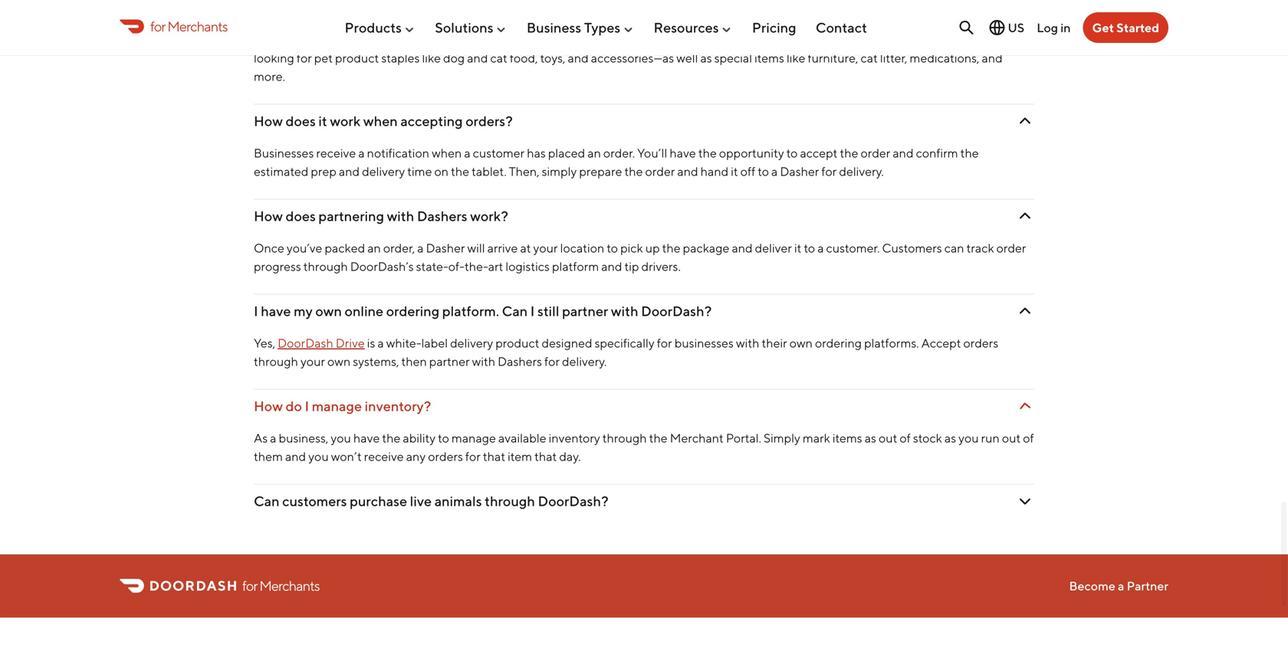 Task type: vqa. For each thing, say whether or not it's contained in the screenshot.
as within the CUSTOMERS WHO ORDER PET SUPPLIES ON DOORDASH ARE LOOKING FOR ITEMS THEY NEED ON A QUICK TURNAROUND, OFTEN WITH SAME-DAY DELIVERY. THEY'RE LOOKING FOR PET PRODUCT STAPLES LIKE DOG AND CAT FOOD, TOYS, AND ACCESSORIES—AS WELL AS SPECIAL ITEMS LIKE FURNITURE, CAT LITTER, MEDICATIONS, AND MORE.
yes



Task type: describe. For each thing, give the bounding box(es) containing it.
orders?
[[466, 113, 513, 129]]

1 horizontal spatial as
[[865, 431, 877, 446]]

as inside customers who order pet supplies on doordash are looking for items they need on a quick turnaround, often with same-day delivery. they're looking for pet product staples like dog and cat food, toys, and accessories—as well as special items like furniture, cat litter, medications, and more.
[[701, 51, 712, 65]]

tablet.
[[472, 164, 507, 179]]

delivery inside is a white-label delivery product designed specifically for businesses with their own ordering platforms. accept orders through your own systems, then partner with dashers for delivery.
[[450, 336, 493, 351]]

they
[[629, 32, 653, 47]]

hand
[[701, 164, 729, 179]]

are
[[517, 32, 534, 47]]

0 horizontal spatial you
[[309, 449, 329, 464]]

when for notification
[[432, 146, 462, 160]]

on inside businesses receive a notification when a customer has placed an order. you'll have the opportunity to accept the order and confirm the estimated prep and delivery time on the tablet. then, simply prepare the order and hand it off to a dasher for delivery.
[[435, 164, 449, 179]]

ability
[[403, 431, 436, 446]]

chevron down image for platform.
[[1016, 302, 1035, 321]]

pricing link
[[752, 13, 797, 42]]

animals
[[435, 493, 482, 510]]

the down order.
[[625, 164, 643, 179]]

quick
[[711, 32, 741, 47]]

food,
[[510, 51, 538, 65]]

0 horizontal spatial can
[[254, 493, 280, 510]]

a inside 'as a business, you have the ability to manage available inventory through the merchant portal. simply mark items as out of stock as you run out of them and you won't receive any orders for that item that day.'
[[270, 431, 276, 446]]

2 horizontal spatial you
[[959, 431, 979, 446]]

they're
[[972, 32, 1012, 47]]

it inside once you've packed an order, a dasher will arrive at your location to pick up the package and deliver it to a customer. customers can track order progress through doordash's state-of-the-art logistics platform and tip drivers.
[[795, 241, 802, 255]]

1 horizontal spatial i
[[305, 398, 309, 415]]

for merchants link
[[120, 16, 228, 37]]

to inside 'as a business, you have the ability to manage available inventory through the merchant portal. simply mark items as out of stock as you run out of them and you won't receive any orders for that item that day.'
[[438, 431, 449, 446]]

dashers inside is a white-label delivery product designed specifically for businesses with their own ordering platforms. accept orders through your own systems, then partner with dashers for delivery.
[[498, 354, 542, 369]]

well
[[677, 51, 698, 65]]

to right the off
[[758, 164, 769, 179]]

businesses
[[254, 146, 314, 160]]

2 vertical spatial own
[[328, 354, 351, 369]]

staples
[[381, 51, 420, 65]]

work
[[330, 113, 361, 129]]

stock
[[913, 431, 943, 446]]

how for how does it work when accepting orders?
[[254, 113, 283, 129]]

a inside customers who order pet supplies on doordash are looking for items they need on a quick turnaround, often with same-day delivery. they're looking for pet product staples like dog and cat food, toys, and accessories—as well as special items like furniture, cat litter, medications, and more.
[[703, 32, 709, 47]]

delivery inside businesses receive a notification when a customer has placed an order. you'll have the opportunity to accept the order and confirm the estimated prep and delivery time on the tablet. then, simply prepare the order and hand it off to a dasher for delivery.
[[362, 164, 405, 179]]

of-
[[449, 259, 465, 274]]

and left hand
[[678, 164, 698, 179]]

tip
[[625, 259, 639, 274]]

started
[[1117, 20, 1160, 35]]

i have my own online ordering platform. can i still partner with doordash?
[[254, 303, 712, 319]]

up
[[646, 241, 660, 255]]

then,
[[509, 164, 540, 179]]

packed
[[325, 241, 365, 255]]

confirm
[[916, 146, 959, 160]]

customer.
[[827, 241, 880, 255]]

log in
[[1037, 20, 1071, 35]]

partner inside is a white-label delivery product designed specifically for businesses with their own ordering platforms. accept orders through your own systems, then partner with dashers for delivery.
[[429, 354, 470, 369]]

1 vertical spatial doordash
[[278, 336, 333, 351]]

delivery. inside businesses receive a notification when a customer has placed an order. you'll have the opportunity to accept the order and confirm the estimated prep and delivery time on the tablet. then, simply prepare the order and hand it off to a dasher for delivery.
[[839, 164, 884, 179]]

opportunity
[[719, 146, 784, 160]]

how for how do i manage inventory?
[[254, 398, 283, 415]]

as a business, you have the ability to manage available inventory through the merchant portal. simply mark items as out of stock as you run out of them and you won't receive any orders for that item that day.
[[254, 431, 1034, 464]]

notification
[[367, 146, 430, 160]]

chevron down image for orders?
[[1016, 112, 1035, 130]]

and right toys,
[[568, 51, 589, 65]]

to left pick
[[607, 241, 618, 255]]

the up hand
[[699, 146, 717, 160]]

business types link
[[527, 13, 635, 42]]

white-
[[386, 336, 422, 351]]

globe line image
[[988, 18, 1007, 37]]

day.
[[559, 449, 581, 464]]

my
[[294, 303, 313, 319]]

1 out from the left
[[879, 431, 898, 446]]

when for work
[[364, 113, 398, 129]]

medications,
[[910, 51, 980, 65]]

order,
[[383, 241, 415, 255]]

track
[[967, 241, 995, 255]]

2 of from the left
[[1023, 431, 1034, 446]]

has
[[527, 146, 546, 160]]

drive
[[336, 336, 365, 351]]

how do i manage inventory?
[[254, 398, 431, 415]]

the-
[[465, 259, 488, 274]]

solutions
[[435, 19, 494, 36]]

business types
[[527, 19, 621, 36]]

furniture,
[[808, 51, 859, 65]]

2 out from the left
[[1002, 431, 1021, 446]]

platforms.
[[865, 336, 919, 351]]

platform
[[552, 259, 599, 274]]

product inside is a white-label delivery product designed specifically for businesses with their own ordering platforms. accept orders through your own systems, then partner with dashers for delivery.
[[496, 336, 540, 351]]

and right dog
[[467, 51, 488, 65]]

customer
[[473, 146, 525, 160]]

who
[[316, 32, 339, 47]]

0 vertical spatial merchants
[[167, 18, 228, 34]]

to left accept on the top
[[787, 146, 798, 160]]

0 vertical spatial looking
[[536, 32, 577, 47]]

the right confirm on the right of the page
[[961, 146, 979, 160]]

arrive
[[488, 241, 518, 255]]

2 horizontal spatial as
[[945, 431, 957, 446]]

in
[[1061, 20, 1071, 35]]

to right the 'deliver'
[[804, 241, 815, 255]]

and left the 'deliver'
[[732, 241, 753, 255]]

through inside 'as a business, you have the ability to manage available inventory through the merchant portal. simply mark items as out of stock as you run out of them and you won't receive any orders for that item that day.'
[[603, 431, 647, 446]]

does for partnering
[[286, 208, 316, 224]]

with up the specifically
[[611, 303, 639, 319]]

simply
[[764, 431, 801, 446]]

is a white-label delivery product designed specifically for businesses with their own ordering platforms. accept orders through your own systems, then partner with dashers for delivery.
[[254, 336, 999, 369]]

a down work
[[358, 146, 365, 160]]

order down you'll
[[646, 164, 675, 179]]

order inside once you've packed an order, a dasher will arrive at your location to pick up the package and deliver it to a customer. customers can track order progress through doordash's state-of-the-art logistics platform and tip drivers.
[[997, 241, 1027, 255]]

1 that from the left
[[483, 449, 506, 464]]

with inside customers who order pet supplies on doordash are looking for items they need on a quick turnaround, often with same-day delivery. they're looking for pet product staples like dog and cat food, toys, and accessories—as well as special items like furniture, cat litter, medications, and more.
[[842, 32, 866, 47]]

them
[[254, 449, 283, 464]]

for inside 'as a business, you have the ability to manage available inventory through the merchant portal. simply mark items as out of stock as you run out of them and you won't receive any orders for that item that day.'
[[466, 449, 481, 464]]

how for how does partnering with dashers work?
[[254, 208, 283, 224]]

mark
[[803, 431, 831, 446]]

accessories—as
[[591, 51, 674, 65]]

chevron down image for how do i manage inventory?
[[1016, 397, 1035, 416]]

0 vertical spatial pet
[[374, 32, 392, 47]]

1 vertical spatial items
[[755, 51, 785, 65]]

the left ability
[[382, 431, 401, 446]]

2 cat from the left
[[861, 51, 878, 65]]

with left their
[[736, 336, 760, 351]]

ordering inside is a white-label delivery product designed specifically for businesses with their own ordering platforms. accept orders through your own systems, then partner with dashers for delivery.
[[815, 336, 862, 351]]

and left confirm on the right of the page
[[893, 146, 914, 160]]

get
[[1093, 20, 1115, 35]]

the right accept on the top
[[840, 146, 859, 160]]

how does partnering with dashers work?
[[254, 208, 508, 224]]

delivery. inside is a white-label delivery product designed specifically for businesses with their own ordering platforms. accept orders through your own systems, then partner with dashers for delivery.
[[562, 354, 607, 369]]

still
[[538, 303, 560, 319]]

with up order, at the top of page
[[387, 208, 414, 224]]

contact link
[[816, 13, 867, 42]]

2 horizontal spatial i
[[531, 303, 535, 319]]

doordash inside customers who order pet supplies on doordash are looking for items they need on a quick turnaround, often with same-day delivery. they're looking for pet product staples like dog and cat food, toys, and accessories—as well as special items like furniture, cat litter, medications, and more.
[[459, 32, 514, 47]]

1 vertical spatial have
[[261, 303, 291, 319]]

is
[[367, 336, 375, 351]]

types
[[584, 19, 621, 36]]

us
[[1008, 20, 1025, 35]]

1 horizontal spatial can
[[502, 303, 528, 319]]

1 horizontal spatial doordash?
[[641, 303, 712, 319]]

art
[[488, 259, 503, 274]]

systems,
[[353, 354, 399, 369]]

a left customer on the top left
[[464, 146, 471, 160]]

a left customer.
[[818, 241, 824, 255]]

work?
[[470, 208, 508, 224]]

0 vertical spatial for merchants
[[150, 18, 228, 34]]

and left tip
[[602, 259, 622, 274]]

toys,
[[540, 51, 566, 65]]

won't
[[331, 449, 362, 464]]

item
[[508, 449, 532, 464]]

0 horizontal spatial dashers
[[417, 208, 468, 224]]

simply
[[542, 164, 577, 179]]

pricing
[[752, 19, 797, 36]]

items inside 'as a business, you have the ability to manage available inventory through the merchant portal. simply mark items as out of stock as you run out of them and you won't receive any orders for that item that day.'
[[833, 431, 863, 446]]

2 that from the left
[[535, 449, 557, 464]]

and right prep
[[339, 164, 360, 179]]

supplies
[[395, 32, 440, 47]]

2 chevron down image from the top
[[1016, 207, 1035, 225]]

1 horizontal spatial you
[[331, 431, 351, 446]]

will
[[468, 241, 485, 255]]

the inside once you've packed an order, a dasher will arrive at your location to pick up the package and deliver it to a customer. customers can track order progress through doordash's state-of-the-art logistics platform and tip drivers.
[[662, 241, 681, 255]]

once you've packed an order, a dasher will arrive at your location to pick up the package and deliver it to a customer. customers can track order progress through doordash's state-of-the-art logistics platform and tip drivers.
[[254, 241, 1027, 274]]

litter,
[[880, 51, 908, 65]]



Task type: locate. For each thing, give the bounding box(es) containing it.
2 vertical spatial have
[[354, 431, 380, 446]]

orders inside 'as a business, you have the ability to manage available inventory through the merchant portal. simply mark items as out of stock as you run out of them and you won't receive any orders for that item that day.'
[[428, 449, 463, 464]]

i right do
[[305, 398, 309, 415]]

looking up toys,
[[536, 32, 577, 47]]

how up businesses on the top
[[254, 113, 283, 129]]

portal.
[[726, 431, 762, 446]]

an inside once you've packed an order, a dasher will arrive at your location to pick up the package and deliver it to a customer. customers can track order progress through doordash's state-of-the-art logistics platform and tip drivers.
[[368, 241, 381, 255]]

to right ability
[[438, 431, 449, 446]]

dasher down accept on the top
[[780, 164, 819, 179]]

items right mark at bottom
[[833, 431, 863, 446]]

1 cat from the left
[[491, 51, 508, 65]]

1 vertical spatial when
[[432, 146, 462, 160]]

you've
[[287, 241, 322, 255]]

1 vertical spatial your
[[301, 354, 325, 369]]

when right work
[[364, 113, 398, 129]]

1 horizontal spatial cat
[[861, 51, 878, 65]]

have inside businesses receive a notification when a customer has placed an order. you'll have the opportunity to accept the order and confirm the estimated prep and delivery time on the tablet. then, simply prepare the order and hand it off to a dasher for delivery.
[[670, 146, 696, 160]]

and inside 'as a business, you have the ability to manage available inventory through the merchant portal. simply mark items as out of stock as you run out of them and you won't receive any orders for that item that day.'
[[285, 449, 306, 464]]

2 like from the left
[[787, 51, 806, 65]]

0 vertical spatial doordash?
[[641, 303, 712, 319]]

0 vertical spatial does
[[286, 113, 316, 129]]

have left my
[[261, 303, 291, 319]]

dasher inside once you've packed an order, a dasher will arrive at your location to pick up the package and deliver it to a customer. customers can track order progress through doordash's state-of-the-art logistics platform and tip drivers.
[[426, 241, 465, 255]]

same-
[[868, 32, 902, 47]]

contact
[[816, 19, 867, 36]]

live
[[410, 493, 432, 510]]

and down they're
[[982, 51, 1003, 65]]

on up 'well'
[[686, 32, 700, 47]]

0 horizontal spatial merchants
[[167, 18, 228, 34]]

product down "still"
[[496, 336, 540, 351]]

for
[[150, 18, 165, 34], [579, 32, 594, 47], [297, 51, 312, 65], [822, 164, 837, 179], [657, 336, 672, 351], [545, 354, 560, 369], [466, 449, 481, 464], [242, 578, 258, 595]]

1 how from the top
[[254, 113, 283, 129]]

dasher inside businesses receive a notification when a customer has placed an order. you'll have the opportunity to accept the order and confirm the estimated prep and delivery time on the tablet. then, simply prepare the order and hand it off to a dasher for delivery.
[[780, 164, 819, 179]]

an up doordash's
[[368, 241, 381, 255]]

0 vertical spatial items
[[597, 32, 627, 47]]

an inside businesses receive a notification when a customer has placed an order. you'll have the opportunity to accept the order and confirm the estimated prep and delivery time on the tablet. then, simply prepare the order and hand it off to a dasher for delivery.
[[588, 146, 601, 160]]

1 vertical spatial doordash?
[[538, 493, 609, 510]]

orders inside is a white-label delivery product designed specifically for businesses with their own ordering platforms. accept orders through your own systems, then partner with dashers for delivery.
[[964, 336, 999, 351]]

their
[[762, 336, 788, 351]]

chevron down image
[[1016, 112, 1035, 130], [1016, 207, 1035, 225], [1016, 302, 1035, 321]]

0 vertical spatial chevron down image
[[1016, 397, 1035, 416]]

1 horizontal spatial manage
[[452, 431, 496, 446]]

2 horizontal spatial items
[[833, 431, 863, 446]]

have up won't
[[354, 431, 380, 446]]

customers
[[254, 32, 314, 47], [882, 241, 942, 255]]

your inside is a white-label delivery product designed specifically for businesses with their own ordering platforms. accept orders through your own systems, then partner with dashers for delivery.
[[301, 354, 325, 369]]

customers
[[282, 493, 347, 510]]

it
[[319, 113, 327, 129], [731, 164, 738, 179], [795, 241, 802, 255]]

0 vertical spatial manage
[[312, 398, 362, 415]]

off
[[741, 164, 756, 179]]

any
[[406, 449, 426, 464]]

items down turnaround,
[[755, 51, 785, 65]]

orders right any
[[428, 449, 463, 464]]

0 vertical spatial chevron down image
[[1016, 112, 1035, 130]]

accepting
[[401, 113, 463, 129]]

3 chevron down image from the top
[[1016, 302, 1035, 321]]

pet up staples
[[374, 32, 392, 47]]

1 of from the left
[[900, 431, 911, 446]]

1 horizontal spatial an
[[588, 146, 601, 160]]

you down business, at the bottom left of page
[[309, 449, 329, 464]]

then
[[402, 354, 427, 369]]

1 vertical spatial merchants
[[259, 578, 320, 595]]

0 horizontal spatial looking
[[254, 51, 294, 65]]

of left stock
[[900, 431, 911, 446]]

as right stock
[[945, 431, 957, 446]]

progress
[[254, 259, 301, 274]]

through
[[304, 259, 348, 274], [254, 354, 298, 369], [603, 431, 647, 446], [485, 493, 535, 510]]

pet
[[374, 32, 392, 47], [314, 51, 333, 65]]

manage right do
[[312, 398, 362, 415]]

delivery down notification
[[362, 164, 405, 179]]

receive left any
[[364, 449, 404, 464]]

the left merchant
[[649, 431, 668, 446]]

0 horizontal spatial like
[[422, 51, 441, 65]]

1 horizontal spatial customers
[[882, 241, 942, 255]]

order.
[[604, 146, 635, 160]]

0 vertical spatial ordering
[[386, 303, 440, 319]]

can down them
[[254, 493, 280, 510]]

1 vertical spatial dashers
[[498, 354, 542, 369]]

i
[[254, 303, 258, 319], [531, 303, 535, 319], [305, 398, 309, 415]]

0 horizontal spatial delivery
[[362, 164, 405, 179]]

out left stock
[[879, 431, 898, 446]]

the right up
[[662, 241, 681, 255]]

a inside is a white-label delivery product designed specifically for businesses with their own ordering platforms. accept orders through your own systems, then partner with dashers for delivery.
[[378, 336, 384, 351]]

cat left food,
[[491, 51, 508, 65]]

yes,
[[254, 336, 275, 351]]

receive inside businesses receive a notification when a customer has placed an order. you'll have the opportunity to accept the order and confirm the estimated prep and delivery time on the tablet. then, simply prepare the order and hand it off to a dasher for delivery.
[[316, 146, 356, 160]]

1 vertical spatial does
[[286, 208, 316, 224]]

customers inside customers who order pet supplies on doordash are looking for items they need on a quick turnaround, often with same-day delivery. they're looking for pet product staples like dog and cat food, toys, and accessories—as well as special items like furniture, cat litter, medications, and more.
[[254, 32, 314, 47]]

2 horizontal spatial have
[[670, 146, 696, 160]]

on right time
[[435, 164, 449, 179]]

1 horizontal spatial looking
[[536, 32, 577, 47]]

your
[[534, 241, 558, 255], [301, 354, 325, 369]]

0 vertical spatial orders
[[964, 336, 999, 351]]

1 vertical spatial pet
[[314, 51, 333, 65]]

1 vertical spatial can
[[254, 493, 280, 510]]

delivery down platform.
[[450, 336, 493, 351]]

own right their
[[790, 336, 813, 351]]

1 does from the top
[[286, 113, 316, 129]]

doordash?
[[641, 303, 712, 319], [538, 493, 609, 510]]

2 horizontal spatial delivery.
[[925, 32, 969, 47]]

products
[[345, 19, 402, 36]]

prepare
[[579, 164, 622, 179]]

it right the 'deliver'
[[795, 241, 802, 255]]

manage left available on the left of the page
[[452, 431, 496, 446]]

1 vertical spatial ordering
[[815, 336, 862, 351]]

order inside customers who order pet supplies on doordash are looking for items they need on a quick turnaround, often with same-day delivery. they're looking for pet product staples like dog and cat food, toys, and accessories—as well as special items like furniture, cat litter, medications, and more.
[[342, 32, 372, 47]]

through inside once you've packed an order, a dasher will arrive at your location to pick up the package and deliver it to a customer. customers can track order progress through doordash's state-of-the-art logistics platform and tip drivers.
[[304, 259, 348, 274]]

business
[[527, 19, 582, 36]]

own right my
[[316, 303, 342, 319]]

inventory
[[549, 431, 600, 446]]

1 vertical spatial receive
[[364, 449, 404, 464]]

deliver
[[755, 241, 792, 255]]

partner right "still"
[[562, 303, 609, 319]]

2 vertical spatial chevron down image
[[1016, 302, 1035, 321]]

can customers purchase live animals through doordash?
[[254, 493, 609, 510]]

location
[[560, 241, 605, 255]]

of
[[900, 431, 911, 446], [1023, 431, 1034, 446]]

1 horizontal spatial receive
[[364, 449, 404, 464]]

0 horizontal spatial delivery.
[[562, 354, 607, 369]]

cat
[[491, 51, 508, 65], [861, 51, 878, 65]]

0 horizontal spatial an
[[368, 241, 381, 255]]

through down yes,
[[254, 354, 298, 369]]

through inside is a white-label delivery product designed specifically for businesses with their own ordering platforms. accept orders through your own systems, then partner with dashers for delivery.
[[254, 354, 298, 369]]

platform.
[[442, 303, 499, 319]]

does for it
[[286, 113, 316, 129]]

can
[[945, 241, 965, 255]]

package
[[683, 241, 730, 255]]

1 horizontal spatial have
[[354, 431, 380, 446]]

0 vertical spatial your
[[534, 241, 558, 255]]

specifically
[[595, 336, 655, 351]]

0 vertical spatial own
[[316, 303, 342, 319]]

label
[[422, 336, 448, 351]]

you up won't
[[331, 431, 351, 446]]

out right the run
[[1002, 431, 1021, 446]]

0 horizontal spatial orders
[[428, 449, 463, 464]]

manage
[[312, 398, 362, 415], [452, 431, 496, 446]]

1 vertical spatial looking
[[254, 51, 294, 65]]

a left 'partner'
[[1118, 579, 1125, 594]]

partner down label
[[429, 354, 470, 369]]

when inside businesses receive a notification when a customer has placed an order. you'll have the opportunity to accept the order and confirm the estimated prep and delivery time on the tablet. then, simply prepare the order and hand it off to a dasher for delivery.
[[432, 146, 462, 160]]

customers up more.
[[254, 32, 314, 47]]

customers left can at right
[[882, 241, 942, 255]]

the left tablet.
[[451, 164, 470, 179]]

how up "once"
[[254, 208, 283, 224]]

pick
[[621, 241, 643, 255]]

1 horizontal spatial partner
[[562, 303, 609, 319]]

order right track
[[997, 241, 1027, 255]]

you
[[331, 431, 351, 446], [959, 431, 979, 446], [309, 449, 329, 464]]

that left item
[[483, 449, 506, 464]]

1 vertical spatial it
[[731, 164, 738, 179]]

3 how from the top
[[254, 398, 283, 415]]

an up prepare on the top
[[588, 146, 601, 160]]

accept
[[800, 146, 838, 160]]

pet down who
[[314, 51, 333, 65]]

looking up more.
[[254, 51, 294, 65]]

it inside businesses receive a notification when a customer has placed an order. you'll have the opportunity to accept the order and confirm the estimated prep and delivery time on the tablet. then, simply prepare the order and hand it off to a dasher for delivery.
[[731, 164, 738, 179]]

with down i have my own online ordering platform. can i still partner with doordash?
[[472, 354, 496, 369]]

0 horizontal spatial items
[[597, 32, 627, 47]]

businesses receive a notification when a customer has placed an order. you'll have the opportunity to accept the order and confirm the estimated prep and delivery time on the tablet. then, simply prepare the order and hand it off to a dasher for delivery.
[[254, 146, 979, 179]]

logistics
[[506, 259, 550, 274]]

1 like from the left
[[422, 51, 441, 65]]

become a partner
[[1070, 579, 1169, 594]]

0 vertical spatial delivery
[[362, 164, 405, 179]]

a left quick
[[703, 32, 709, 47]]

as
[[701, 51, 712, 65], [865, 431, 877, 446], [945, 431, 957, 446]]

2 how from the top
[[254, 208, 283, 224]]

on up dog
[[442, 32, 456, 47]]

doordash up dog
[[459, 32, 514, 47]]

1 horizontal spatial dashers
[[498, 354, 542, 369]]

0 horizontal spatial as
[[701, 51, 712, 65]]

your inside once you've packed an order, a dasher will arrive at your location to pick up the package and deliver it to a customer. customers can track order progress through doordash's state-of-the-art logistics platform and tip drivers.
[[534, 241, 558, 255]]

products link
[[345, 13, 416, 42]]

drivers.
[[642, 259, 681, 274]]

solutions link
[[435, 13, 507, 42]]

manage inside 'as a business, you have the ability to manage available inventory through the merchant portal. simply mark items as out of stock as you run out of them and you won't receive any orders for that item that day.'
[[452, 431, 496, 446]]

a right the off
[[772, 164, 778, 179]]

delivery. inside customers who order pet supplies on doordash are looking for items they need on a quick turnaround, often with same-day delivery. they're looking for pet product staples like dog and cat food, toys, and accessories—as well as special items like furniture, cat litter, medications, and more.
[[925, 32, 969, 47]]

1 horizontal spatial it
[[731, 164, 738, 179]]

0 vertical spatial it
[[319, 113, 327, 129]]

orders right the 'accept'
[[964, 336, 999, 351]]

a right order, at the top of page
[[417, 241, 424, 255]]

product inside customers who order pet supplies on doordash are looking for items they need on a quick turnaround, often with same-day delivery. they're looking for pet product staples like dog and cat food, toys, and accessories—as well as special items like furniture, cat litter, medications, and more.
[[335, 51, 379, 65]]

1 horizontal spatial your
[[534, 241, 558, 255]]

more.
[[254, 69, 285, 84]]

it left work
[[319, 113, 327, 129]]

through down the packed
[[304, 259, 348, 274]]

1 horizontal spatial of
[[1023, 431, 1034, 446]]

that left the day.
[[535, 449, 557, 464]]

0 horizontal spatial i
[[254, 303, 258, 319]]

yes, doordash drive
[[254, 336, 365, 351]]

0 horizontal spatial pet
[[314, 51, 333, 65]]

1 vertical spatial for merchants
[[242, 578, 320, 595]]

1 vertical spatial delivery.
[[839, 164, 884, 179]]

1 vertical spatial partner
[[429, 354, 470, 369]]

1 chevron down image from the top
[[1016, 397, 1035, 416]]

dasher up the of- at the top left
[[426, 241, 465, 255]]

do
[[286, 398, 302, 415]]

chevron down image
[[1016, 397, 1035, 416], [1016, 492, 1035, 511]]

1 horizontal spatial that
[[535, 449, 557, 464]]

1 vertical spatial dasher
[[426, 241, 465, 255]]

as right 'well'
[[701, 51, 712, 65]]

designed
[[542, 336, 593, 351]]

through down item
[[485, 493, 535, 510]]

your down "yes, doordash drive"
[[301, 354, 325, 369]]

1 horizontal spatial pet
[[374, 32, 392, 47]]

it left the off
[[731, 164, 738, 179]]

0 vertical spatial when
[[364, 113, 398, 129]]

doordash down my
[[278, 336, 333, 351]]

have right you'll
[[670, 146, 696, 160]]

1 horizontal spatial doordash
[[459, 32, 514, 47]]

log in link
[[1037, 20, 1071, 35]]

1 vertical spatial delivery
[[450, 336, 493, 351]]

like down turnaround,
[[787, 51, 806, 65]]

0 vertical spatial doordash
[[459, 32, 514, 47]]

you left the run
[[959, 431, 979, 446]]

how left do
[[254, 398, 283, 415]]

2 vertical spatial items
[[833, 431, 863, 446]]

become
[[1070, 579, 1116, 594]]

of right the run
[[1023, 431, 1034, 446]]

1 vertical spatial an
[[368, 241, 381, 255]]

does up you've
[[286, 208, 316, 224]]

accept
[[922, 336, 961, 351]]

doordash's
[[350, 259, 414, 274]]

0 vertical spatial product
[[335, 51, 379, 65]]

2 chevron down image from the top
[[1016, 492, 1035, 511]]

dashers up will
[[417, 208, 468, 224]]

doordash drive link
[[278, 336, 365, 351]]

receive up prep
[[316, 146, 356, 160]]

order right who
[[342, 32, 372, 47]]

0 horizontal spatial manage
[[312, 398, 362, 415]]

time
[[407, 164, 432, 179]]

0 vertical spatial how
[[254, 113, 283, 129]]

0 horizontal spatial dasher
[[426, 241, 465, 255]]

1 horizontal spatial for merchants
[[242, 578, 320, 595]]

i left "still"
[[531, 303, 535, 319]]

1 vertical spatial chevron down image
[[1016, 492, 1035, 511]]

customers inside once you've packed an order, a dasher will arrive at your location to pick up the package and deliver it to a customer. customers can track order progress through doordash's state-of-the-art logistics platform and tip drivers.
[[882, 241, 942, 255]]

merchant
[[670, 431, 724, 446]]

receive
[[316, 146, 356, 160], [364, 449, 404, 464]]

1 horizontal spatial merchants
[[259, 578, 320, 595]]

receive inside 'as a business, you have the ability to manage available inventory through the merchant portal. simply mark items as out of stock as you run out of them and you won't receive any orders for that item that day.'
[[364, 449, 404, 464]]

0 horizontal spatial of
[[900, 431, 911, 446]]

dashers down designed
[[498, 354, 542, 369]]

doordash? up businesses
[[641, 303, 712, 319]]

0 vertical spatial customers
[[254, 32, 314, 47]]

like left dog
[[422, 51, 441, 65]]

have inside 'as a business, you have the ability to manage available inventory through the merchant portal. simply mark items as out of stock as you run out of them and you won't receive any orders for that item that day.'
[[354, 431, 380, 446]]

delivery.
[[925, 32, 969, 47], [839, 164, 884, 179], [562, 354, 607, 369]]

1 horizontal spatial ordering
[[815, 336, 862, 351]]

does up businesses on the top
[[286, 113, 316, 129]]

0 horizontal spatial customers
[[254, 32, 314, 47]]

for inside businesses receive a notification when a customer has placed an order. you'll have the opportunity to accept the order and confirm the estimated prep and delivery time on the tablet. then, simply prepare the order and hand it off to a dasher for delivery.
[[822, 164, 837, 179]]

cat down same-
[[861, 51, 878, 65]]

2 does from the top
[[286, 208, 316, 224]]

0 horizontal spatial ordering
[[386, 303, 440, 319]]

items up the accessories—as
[[597, 32, 627, 47]]

1 horizontal spatial out
[[1002, 431, 1021, 446]]

with
[[842, 32, 866, 47], [387, 208, 414, 224], [611, 303, 639, 319], [736, 336, 760, 351], [472, 354, 496, 369]]

1 chevron down image from the top
[[1016, 112, 1035, 130]]

1 vertical spatial own
[[790, 336, 813, 351]]

0 horizontal spatial doordash
[[278, 336, 333, 351]]

state-
[[416, 259, 449, 274]]

0 vertical spatial dashers
[[417, 208, 468, 224]]

1 horizontal spatial items
[[755, 51, 785, 65]]

become a partner link
[[1070, 579, 1169, 594]]

online
[[345, 303, 384, 319]]

estimated
[[254, 164, 309, 179]]

chevron down image for can customers purchase live animals through doordash?
[[1016, 492, 1035, 511]]

a right is
[[378, 336, 384, 351]]

1 horizontal spatial delivery.
[[839, 164, 884, 179]]

like
[[422, 51, 441, 65], [787, 51, 806, 65]]

merchants
[[167, 18, 228, 34], [259, 578, 320, 595]]

0 horizontal spatial product
[[335, 51, 379, 65]]

for merchants
[[150, 18, 228, 34], [242, 578, 320, 595]]

can left "still"
[[502, 303, 528, 319]]

0 horizontal spatial have
[[261, 303, 291, 319]]

0 horizontal spatial your
[[301, 354, 325, 369]]

order
[[342, 32, 372, 47], [861, 146, 891, 160], [646, 164, 675, 179], [997, 241, 1027, 255]]

order right accept on the top
[[861, 146, 891, 160]]

0 horizontal spatial receive
[[316, 146, 356, 160]]

2 vertical spatial how
[[254, 398, 283, 415]]

1 vertical spatial product
[[496, 336, 540, 351]]

ordering up white-
[[386, 303, 440, 319]]

and down business, at the bottom left of page
[[285, 449, 306, 464]]



